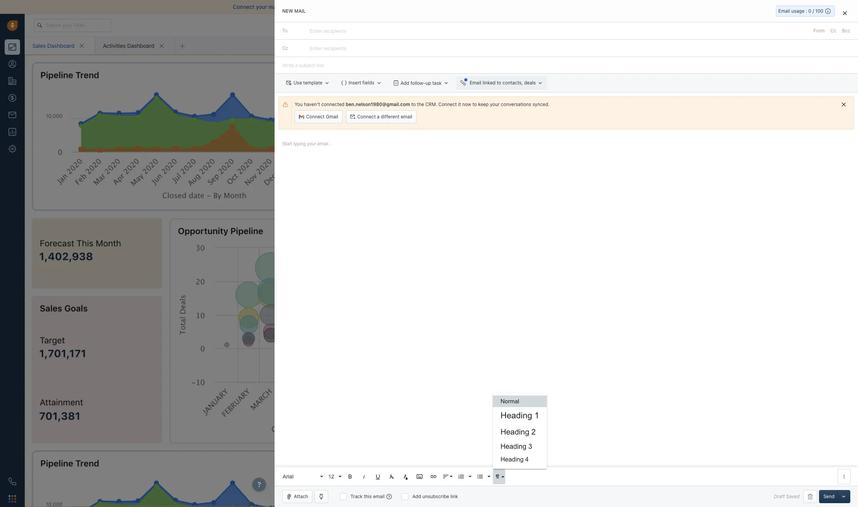 Task type: locate. For each thing, give the bounding box(es) containing it.
cc
[[831, 28, 837, 34], [282, 45, 288, 51]]

100
[[816, 8, 824, 14]]

0 horizontal spatial email
[[373, 494, 385, 500]]

1 vertical spatial add
[[412, 494, 421, 500]]

deals
[[524, 80, 536, 86]]

4 heading from the top
[[501, 456, 524, 463]]

0 horizontal spatial cc
[[282, 45, 288, 51]]

connect inside button
[[306, 114, 325, 120]]

your
[[647, 22, 657, 27]]

arial
[[283, 473, 294, 480]]

explore plans
[[713, 22, 743, 28]]

add
[[401, 80, 409, 86], [412, 494, 421, 500]]

cc left bcc
[[831, 28, 837, 34]]

mailbox
[[269, 3, 288, 10]]

close image
[[843, 11, 847, 15]]

0 horizontal spatial email
[[470, 80, 481, 86]]

now
[[462, 102, 471, 107]]

add left unsubscribe
[[412, 494, 421, 500]]

up
[[426, 80, 431, 86]]

enter recipients text field for to
[[310, 25, 348, 37]]

2 vertical spatial email
[[373, 494, 385, 500]]

1 horizontal spatial email
[[779, 8, 790, 14]]

connect left the a at the left of the page
[[357, 114, 376, 120]]

1 dashboard from the left
[[47, 42, 74, 49]]

your left mailbox
[[256, 3, 267, 10]]

heading down normal link
[[501, 411, 532, 420]]

link
[[451, 494, 458, 500]]

mail
[[294, 8, 306, 14]]

1 vertical spatial enter recipients text field
[[310, 42, 348, 54]]

connect left mailbox
[[233, 3, 255, 10]]

connect for connect gmail
[[306, 114, 325, 120]]

1 horizontal spatial dashboard
[[127, 42, 154, 49]]

2
[[532, 428, 536, 436]]

new
[[282, 8, 293, 14]]

fields
[[363, 80, 374, 86]]

to right linked
[[497, 80, 501, 86]]

1
[[535, 411, 539, 420]]

add for add unsubscribe link
[[412, 494, 421, 500]]

heading 2
[[501, 428, 536, 436]]

it
[[458, 102, 461, 107]]

connect gmail
[[306, 114, 338, 120]]

connect a different email
[[357, 114, 412, 120]]

draft saved
[[774, 494, 800, 500]]

0 horizontal spatial add
[[401, 80, 409, 86]]

2 heading from the top
[[501, 428, 529, 436]]

sales
[[32, 42, 46, 49]]

ends
[[667, 22, 677, 27]]

1 heading from the top
[[501, 411, 532, 420]]

enter recipients text field for cc
[[310, 42, 348, 54]]

3 heading from the top
[[501, 443, 527, 451]]

bold (⌘b) image
[[347, 473, 354, 480]]

template
[[303, 80, 322, 86]]

explore plans link
[[708, 20, 747, 30]]

this
[[364, 494, 372, 500]]

normal link
[[493, 396, 547, 407]]

connect for connect your mailbox to improve deliverability and enable 2-way sync of email conversations.
[[233, 3, 255, 10]]

to
[[290, 3, 295, 10], [497, 80, 501, 86], [411, 102, 416, 107], [473, 102, 477, 107]]

heading down 'heading 3'
[[501, 456, 524, 463]]

1 vertical spatial your
[[490, 102, 500, 107]]

days
[[688, 22, 698, 27]]

1 horizontal spatial cc
[[831, 28, 837, 34]]

Enter recipients text field
[[310, 25, 348, 37], [310, 42, 348, 54]]

cc down to
[[282, 45, 288, 51]]

trial
[[658, 22, 666, 27]]

email right this
[[373, 494, 385, 500]]

sync
[[399, 3, 411, 10]]

close image
[[847, 5, 851, 9]]

heading 2 link
[[493, 424, 547, 440]]

1 horizontal spatial email
[[401, 114, 412, 120]]

usage
[[792, 8, 805, 14]]

email
[[779, 8, 790, 14], [470, 80, 481, 86]]

0 vertical spatial email
[[779, 8, 790, 14]]

email
[[419, 3, 433, 10], [401, 114, 412, 120], [373, 494, 385, 500]]

email right of
[[419, 3, 433, 10]]

3
[[528, 443, 532, 451]]

2 enter recipients text field from the top
[[310, 42, 348, 54]]

draft
[[774, 494, 785, 500]]

Write a subject line text field
[[275, 57, 858, 73]]

heading 3 link
[[493, 440, 547, 454]]

email left linked
[[470, 80, 481, 86]]

dashboard right sales
[[47, 42, 74, 49]]

email inside 'button'
[[470, 80, 481, 86]]

2 dashboard from the left
[[127, 42, 154, 49]]

heading 4 link
[[493, 454, 547, 466]]

connected
[[321, 102, 345, 107]]

heading 1 link
[[493, 407, 547, 424]]

activities
[[103, 42, 126, 49]]

connect left it
[[439, 102, 457, 107]]

dashboard
[[47, 42, 74, 49], [127, 42, 154, 49]]

the
[[417, 102, 424, 107]]

Search your CRM... text field
[[34, 19, 111, 32]]

from
[[814, 28, 825, 34]]

to left the in the left top of the page
[[411, 102, 416, 107]]

new mail
[[282, 8, 306, 14]]

0
[[809, 8, 812, 14]]

insert
[[349, 80, 361, 86]]

saved
[[786, 494, 800, 500]]

email linked to contacts, deals
[[470, 80, 536, 86]]

0 horizontal spatial your
[[256, 3, 267, 10]]

email left the usage
[[779, 8, 790, 14]]

email right different
[[401, 114, 412, 120]]

1 enter recipients text field from the top
[[310, 25, 348, 37]]

connect your mailbox link
[[233, 3, 290, 10]]

dashboard right 'activities'
[[127, 42, 154, 49]]

1 horizontal spatial your
[[490, 102, 500, 107]]

your
[[256, 3, 267, 10], [490, 102, 500, 107]]

heading up heading 4
[[501, 443, 527, 451]]

heading 3
[[501, 443, 532, 451]]

attach
[[294, 494, 308, 500]]

1 vertical spatial email
[[401, 114, 412, 120]]

0 vertical spatial add
[[401, 80, 409, 86]]

email for email usage : 0 / 100
[[779, 8, 790, 14]]

a
[[377, 114, 380, 120]]

connect down haven't
[[306, 114, 325, 120]]

email usage : 0 / 100
[[779, 8, 824, 14]]

to inside 'button'
[[497, 80, 501, 86]]

task
[[432, 80, 442, 86]]

0 horizontal spatial dashboard
[[47, 42, 74, 49]]

email linked to contacts, deals button
[[457, 76, 547, 90]]

you
[[295, 102, 303, 107]]

heading for heading 3
[[501, 443, 527, 451]]

add left follow- at the top of page
[[401, 80, 409, 86]]

0 vertical spatial your
[[256, 3, 267, 10]]

follow-
[[411, 80, 426, 86]]

heading for heading 2
[[501, 428, 529, 436]]

way
[[387, 3, 398, 10]]

dashboard for sales dashboard
[[47, 42, 74, 49]]

connect
[[233, 3, 255, 10], [439, 102, 457, 107], [306, 114, 325, 120], [357, 114, 376, 120]]

2 horizontal spatial email
[[419, 3, 433, 10]]

explore
[[713, 22, 729, 28]]

enter recipients text field up template
[[310, 42, 348, 54]]

0 vertical spatial enter recipients text field
[[310, 25, 348, 37]]

sales dashboard
[[32, 42, 74, 49]]

insert fields button
[[338, 76, 386, 90]]

1 horizontal spatial add
[[412, 494, 421, 500]]

1 vertical spatial email
[[470, 80, 481, 86]]

enter recipients text field down deliverability
[[310, 25, 348, 37]]

heading up 'heading 3'
[[501, 428, 529, 436]]

use template button
[[282, 76, 334, 90]]

connect inside button
[[357, 114, 376, 120]]

4
[[525, 456, 529, 463]]

your right keep
[[490, 102, 500, 107]]



Task type: describe. For each thing, give the bounding box(es) containing it.
12 button
[[326, 469, 343, 484]]

0 vertical spatial email
[[419, 3, 433, 10]]

use
[[294, 80, 302, 86]]

email for email linked to contacts, deals
[[470, 80, 481, 86]]

freshworks switcher image
[[8, 495, 16, 503]]

your trial ends in 21 days
[[647, 22, 698, 27]]

12
[[328, 473, 334, 480]]

track
[[351, 494, 363, 500]]

insert fields
[[349, 80, 374, 86]]

heading 4
[[501, 456, 529, 463]]

keep
[[478, 102, 489, 107]]

add follow-up task
[[401, 80, 442, 86]]

different
[[381, 114, 400, 120]]

send
[[824, 494, 835, 500]]

align image
[[442, 473, 449, 480]]

arial button
[[280, 469, 324, 484]]

dashboard for activities dashboard
[[127, 42, 154, 49]]

add unsubscribe link
[[412, 494, 458, 500]]

linked
[[483, 80, 496, 86]]

to right the now on the right top of the page
[[473, 102, 477, 107]]

more misc image
[[841, 473, 848, 480]]

1 vertical spatial cc
[[282, 45, 288, 51]]

use template
[[294, 80, 322, 86]]

your inside heading 1 dialog
[[490, 102, 500, 107]]

and
[[352, 3, 362, 10]]

plans
[[731, 22, 743, 28]]

ordered list image
[[458, 473, 465, 480]]

/
[[813, 8, 814, 14]]

connect your mailbox to improve deliverability and enable 2-way sync of email conversations.
[[233, 3, 471, 10]]

heading for heading 4
[[501, 456, 524, 463]]

haven't
[[304, 102, 320, 107]]

connect for connect a different email
[[357, 114, 376, 120]]

crm.
[[425, 102, 437, 107]]

conversations.
[[434, 3, 471, 10]]

unsubscribe
[[422, 494, 449, 500]]

enable
[[363, 3, 380, 10]]

send button
[[819, 490, 839, 503]]

improve
[[296, 3, 317, 10]]

track this email
[[351, 494, 385, 500]]

email inside button
[[401, 114, 412, 120]]

in
[[678, 22, 681, 27]]

connect gmail button
[[295, 110, 343, 123]]

heading 1 application
[[275, 133, 858, 486]]

normal
[[501, 398, 519, 405]]

heading 1 dialog
[[275, 0, 858, 507]]

you haven't connected ben.nelson1980@gmail.com to the crm. connect it now to keep your conversations synced.
[[295, 102, 550, 107]]

email image
[[782, 22, 787, 28]]

add for add follow-up task
[[401, 80, 409, 86]]

to
[[282, 28, 288, 34]]

activities dashboard
[[103, 42, 154, 49]]

bcc
[[842, 28, 851, 34]]

synced.
[[533, 102, 550, 107]]

phone image
[[8, 478, 16, 486]]

deliverability
[[318, 3, 351, 10]]

italic (⌘i) image
[[361, 473, 368, 480]]

connect a different email button
[[346, 110, 417, 123]]

phone element
[[5, 474, 20, 489]]

2-
[[382, 3, 387, 10]]

gmail
[[326, 114, 338, 120]]

contacts,
[[503, 80, 523, 86]]

of
[[412, 3, 418, 10]]

heading 1
[[501, 411, 539, 420]]

ben.nelson1980@gmail.com
[[346, 102, 410, 107]]

to right mailbox
[[290, 3, 295, 10]]

conversations
[[501, 102, 531, 107]]

attach button
[[282, 490, 312, 503]]

heading for heading 1
[[501, 411, 532, 420]]

:
[[806, 8, 807, 14]]

underline (⌘u) image
[[375, 473, 381, 480]]

0 vertical spatial cc
[[831, 28, 837, 34]]

21
[[683, 22, 687, 27]]



Task type: vqa. For each thing, say whether or not it's contained in the screenshot.
HEADING 3 link
yes



